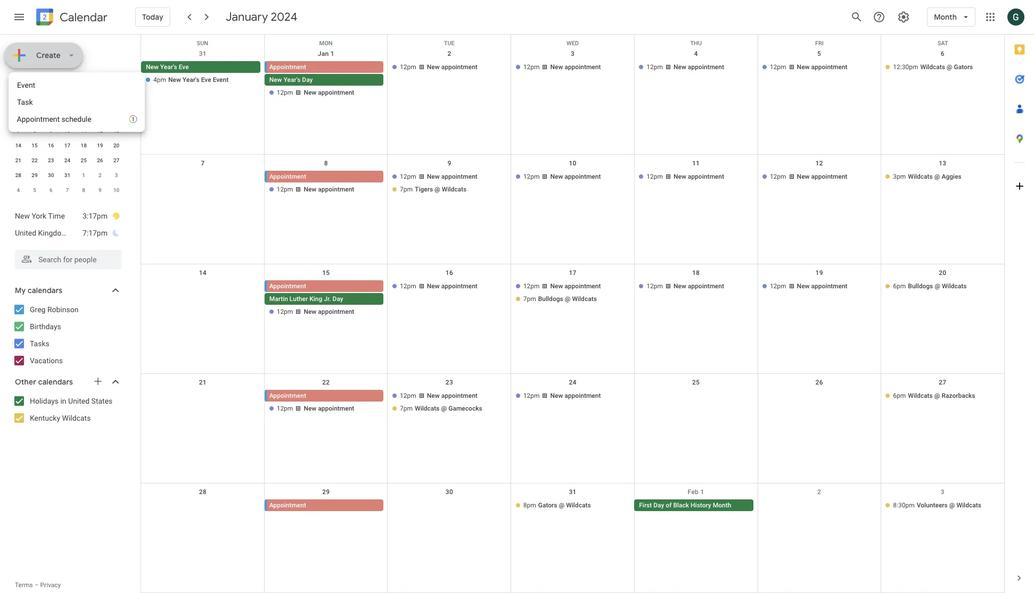 Task type: vqa. For each thing, say whether or not it's contained in the screenshot.


Task type: describe. For each thing, give the bounding box(es) containing it.
18 inside january 2024 grid
[[81, 143, 87, 149]]

0 vertical spatial 7
[[17, 128, 20, 134]]

gamecocks
[[449, 405, 482, 413]]

6pm for 6pm bulldogs @ wildcats
[[893, 283, 906, 290]]

tigers
[[415, 186, 433, 193]]

24 inside row group
[[64, 158, 70, 164]]

month inside button
[[713, 502, 732, 510]]

6pm bulldogs @ wildcats
[[893, 283, 967, 290]]

1 horizontal spatial 2024
[[271, 10, 298, 25]]

month inside dropdown button
[[934, 12, 957, 22]]

11 element
[[77, 125, 90, 137]]

january 2024 grid
[[10, 94, 125, 198]]

1 vertical spatial 25
[[692, 379, 700, 387]]

4pm new year's eve event
[[153, 76, 229, 84]]

0 vertical spatial 9
[[49, 128, 53, 134]]

0 vertical spatial january
[[226, 10, 268, 25]]

calendars for my calendars
[[28, 286, 62, 296]]

appointment schedule
[[17, 115, 92, 124]]

month button
[[927, 4, 976, 30]]

18 element
[[77, 140, 90, 152]]

0 vertical spatial 8
[[33, 128, 36, 134]]

23 inside grid
[[446, 379, 453, 387]]

new inside list item
[[15, 212, 30, 221]]

1 vertical spatial 27
[[939, 379, 947, 387]]

7pm bulldogs @ wildcats
[[523, 296, 597, 303]]

greg
[[30, 306, 46, 314]]

privacy
[[40, 582, 61, 590]]

1 vertical spatial 13
[[939, 160, 947, 167]]

february 5 element
[[28, 184, 41, 197]]

feb
[[688, 489, 699, 496]]

1 horizontal spatial 5
[[818, 50, 821, 58]]

cell inside january 2024 grid
[[92, 109, 108, 124]]

1 vertical spatial january 2024
[[15, 80, 64, 90]]

1 horizontal spatial 16
[[446, 270, 453, 277]]

25 inside january 2024 grid
[[81, 158, 87, 164]]

fri
[[815, 40, 824, 47]]

of
[[666, 502, 672, 510]]

year's for appointment
[[284, 76, 301, 84]]

calendar
[[60, 10, 108, 25]]

history
[[691, 502, 711, 510]]

thu
[[691, 40, 702, 47]]

5 appointment button from the top
[[267, 500, 384, 512]]

tue
[[444, 40, 455, 47]]

1 horizontal spatial 18
[[692, 270, 700, 277]]

grid containing 31
[[141, 35, 1005, 594]]

23 element
[[45, 154, 57, 167]]

wed
[[567, 40, 579, 47]]

volunteers
[[917, 502, 948, 510]]

27 element
[[110, 154, 123, 167]]

other
[[15, 378, 36, 387]]

event inside 'cell'
[[213, 76, 229, 84]]

kentucky wildcats
[[30, 414, 91, 423]]

0 horizontal spatial 20
[[113, 143, 119, 149]]

new year's eve
[[146, 63, 189, 71]]

7pm tigers @ wildcats
[[400, 186, 467, 193]]

7:17pm
[[83, 229, 108, 238]]

21 element
[[12, 154, 25, 167]]

appointment inside appointment new year's day
[[269, 63, 306, 71]]

3 up 8:30pm volunteers @ wildcats
[[941, 489, 945, 496]]

9 inside row
[[99, 187, 102, 193]]

razorbacks
[[942, 393, 976, 400]]

states
[[91, 397, 113, 406]]

29 for feb 1
[[322, 489, 330, 496]]

1 horizontal spatial 24
[[569, 379, 577, 387]]

8:30pm
[[893, 502, 915, 510]]

27 inside '27' element
[[113, 158, 119, 164]]

3 down '27' element
[[115, 173, 118, 178]]

row containing sun
[[141, 35, 1005, 47]]

12 inside january 2024 grid
[[97, 128, 103, 134]]

create button
[[4, 43, 83, 68]]

26 element
[[94, 154, 106, 167]]

19 inside january 2024 grid
[[97, 143, 103, 149]]

first day of black history month button
[[635, 500, 754, 512]]

31 element
[[61, 169, 74, 182]]

2 vertical spatial 7
[[66, 187, 69, 193]]

in
[[60, 397, 66, 406]]

greg robinson
[[30, 306, 79, 314]]

1 inside "element"
[[82, 173, 85, 178]]

@ for 7pm wildcats @ gamecocks
[[441, 405, 447, 413]]

6pm for 6pm wildcats @ razorbacks
[[893, 393, 906, 400]]

terms – privacy
[[15, 582, 61, 590]]

31 up the 8pm gators @ wildcats
[[569, 489, 577, 496]]

12:30pm
[[893, 63, 919, 71]]

new year's day button
[[265, 74, 384, 86]]

appointment button for 15
[[267, 281, 384, 292]]

first
[[639, 502, 652, 510]]

other calendars
[[15, 378, 73, 387]]

list item containing united kingdom time
[[15, 225, 120, 242]]

calendar heading
[[58, 10, 108, 25]]

28 for 1
[[15, 173, 21, 178]]

terms link
[[15, 582, 33, 590]]

3pm
[[893, 173, 906, 181]]

@ for 8pm gators @ wildcats
[[559, 502, 565, 510]]

1 vertical spatial 21
[[199, 379, 207, 387]]

list item containing new york time
[[15, 208, 120, 225]]

30 element
[[45, 169, 57, 182]]

20 element
[[110, 140, 123, 152]]

1 vertical spatial gators
[[538, 502, 557, 510]]

appointment button for 22
[[267, 390, 384, 402]]

0 horizontal spatial event
[[17, 81, 35, 89]]

my calendars button
[[2, 282, 132, 299]]

3 up 10 element
[[66, 113, 69, 119]]

mon
[[319, 40, 333, 47]]

appointment button for jan 1
[[267, 61, 384, 73]]

settings menu image
[[898, 11, 910, 23]]

1 vertical spatial 17
[[569, 270, 577, 277]]

10 for february 10 element
[[113, 187, 119, 193]]

my calendars
[[15, 286, 62, 296]]

february 8 element
[[77, 184, 90, 197]]

my
[[15, 286, 26, 296]]

3 down 'wed'
[[571, 50, 575, 58]]

@ for 8:30pm volunteers @ wildcats
[[950, 502, 955, 510]]

appointment new year's day
[[269, 63, 313, 84]]

1 vertical spatial 19
[[816, 270, 823, 277]]

holidays
[[30, 397, 59, 406]]

3pm wildcats @ aggies
[[893, 173, 962, 181]]

14 element
[[12, 140, 25, 152]]

row containing s
[[10, 94, 125, 109]]

today
[[142, 12, 163, 22]]

19 element
[[94, 140, 106, 152]]

day inside the appointment martin luther king jr. day
[[333, 296, 343, 303]]

terms
[[15, 582, 33, 590]]

1 horizontal spatial 26
[[816, 379, 823, 387]]

8pm
[[523, 502, 536, 510]]

jan
[[318, 50, 329, 58]]

task
[[17, 98, 33, 107]]

8:30pm volunteers @ wildcats
[[893, 502, 982, 510]]

york
[[32, 212, 46, 221]]

sun
[[197, 40, 208, 47]]

feb 1
[[688, 489, 705, 496]]

today button
[[135, 4, 170, 30]]

row group containing 31
[[10, 109, 125, 198]]

1 inside cell
[[33, 113, 36, 119]]

martin
[[269, 296, 288, 303]]

2 horizontal spatial 8
[[324, 160, 328, 167]]

kingdom
[[38, 229, 68, 238]]

list containing new york time
[[4, 203, 130, 246]]

other calendars button
[[2, 374, 132, 391]]

1 vertical spatial eve
[[201, 76, 211, 84]]

4pm
[[153, 76, 166, 84]]

1 right jan
[[331, 50, 334, 58]]

Search for people text field
[[21, 250, 115, 270]]

jr.
[[324, 296, 331, 303]]

holidays in united states
[[30, 397, 113, 406]]

row containing 4
[[10, 183, 125, 198]]

1 right feb
[[701, 489, 705, 496]]

sat
[[938, 40, 949, 47]]

0 vertical spatial 4
[[694, 50, 698, 58]]

2 horizontal spatial 9
[[448, 160, 451, 167]]

29 for 1
[[32, 173, 38, 178]]

eve inside button
[[179, 63, 189, 71]]

0 horizontal spatial january
[[15, 80, 44, 90]]

11 inside january 2024 grid
[[81, 128, 87, 134]]

birthdays
[[30, 323, 61, 331]]



Task type: locate. For each thing, give the bounding box(es) containing it.
february 3 element
[[110, 169, 123, 182]]

calendar element
[[34, 6, 108, 30]]

1 list item from the top
[[15, 208, 120, 225]]

7pm wildcats @ gamecocks
[[400, 405, 482, 413]]

24 element
[[61, 154, 74, 167]]

2 6pm from the top
[[893, 393, 906, 400]]

9 up 7pm tigers @ wildcats
[[448, 160, 451, 167]]

1 vertical spatial 12
[[816, 160, 823, 167]]

m
[[32, 98, 37, 104]]

27 up 6pm wildcats @ razorbacks on the right bottom of the page
[[939, 379, 947, 387]]

january
[[226, 10, 268, 25], [15, 80, 44, 90]]

22 inside grid
[[322, 379, 330, 387]]

0 vertical spatial calendars
[[28, 286, 62, 296]]

5 down '29' element at the top left of the page
[[33, 187, 36, 193]]

1 vertical spatial 29
[[322, 489, 330, 496]]

bulldogs for 6pm
[[908, 283, 933, 290]]

25 element
[[77, 154, 90, 167]]

eve down new year's eve button
[[201, 76, 211, 84]]

1 horizontal spatial 7
[[66, 187, 69, 193]]

6 inside grid
[[941, 50, 945, 58]]

0 vertical spatial 29
[[32, 173, 38, 178]]

1 horizontal spatial january 2024
[[226, 10, 298, 25]]

4
[[694, 50, 698, 58], [82, 113, 85, 119], [17, 187, 20, 193]]

1 vertical spatial 16
[[446, 270, 453, 277]]

1 down 25 element
[[82, 173, 85, 178]]

cell containing new year's eve
[[141, 61, 265, 100]]

0 vertical spatial 7pm
[[400, 186, 413, 193]]

united
[[15, 229, 36, 238], [68, 397, 90, 406]]

1 vertical spatial calendars
[[38, 378, 73, 387]]

add other calendars image
[[93, 377, 103, 387]]

29 inside '29' element
[[32, 173, 38, 178]]

1 horizontal spatial 11
[[692, 160, 700, 167]]

1 horizontal spatial bulldogs
[[908, 283, 933, 290]]

row group
[[10, 109, 125, 198]]

6 down sat
[[941, 50, 945, 58]]

1 horizontal spatial 6
[[941, 50, 945, 58]]

december 31 element
[[12, 110, 25, 123]]

1 horizontal spatial 10
[[113, 187, 119, 193]]

1 horizontal spatial 28
[[199, 489, 207, 496]]

february 7 element
[[61, 184, 74, 197]]

0 vertical spatial 10
[[64, 128, 70, 134]]

28 element
[[12, 169, 25, 182]]

1 vertical spatial bulldogs
[[538, 296, 563, 303]]

10 inside grid
[[569, 160, 577, 167]]

year's for 4pm
[[183, 76, 200, 84]]

1 horizontal spatial 12
[[816, 160, 823, 167]]

1 down m
[[33, 113, 36, 119]]

7pm for 7pm bulldogs @ wildcats
[[523, 296, 536, 303]]

13 inside january 2024 grid
[[113, 128, 119, 134]]

gators down month dropdown button
[[954, 63, 973, 71]]

1 vertical spatial 30
[[446, 489, 453, 496]]

13
[[113, 128, 119, 134], [939, 160, 947, 167]]

month
[[934, 12, 957, 22], [713, 502, 732, 510]]

day inside appointment new year's day
[[302, 76, 313, 84]]

appointment inside the appointment martin luther king jr. day
[[269, 283, 306, 290]]

22 element
[[28, 154, 41, 167]]

new inside appointment new year's day
[[269, 76, 282, 84]]

29 element
[[28, 169, 41, 182]]

0 horizontal spatial 12
[[97, 128, 103, 134]]

0 horizontal spatial 11
[[81, 128, 87, 134]]

11
[[81, 128, 87, 134], [692, 160, 700, 167]]

0 vertical spatial 6
[[941, 50, 945, 58]]

15
[[32, 143, 38, 149], [322, 270, 330, 277]]

calendars
[[28, 286, 62, 296], [38, 378, 73, 387]]

united inside other calendars list
[[68, 397, 90, 406]]

7pm
[[400, 186, 413, 193], [523, 296, 536, 303], [400, 405, 413, 413]]

6pm wildcats @ razorbacks
[[893, 393, 976, 400]]

appointment martin luther king jr. day
[[269, 283, 343, 303]]

1 horizontal spatial 22
[[322, 379, 330, 387]]

0 horizontal spatial 26
[[97, 158, 103, 164]]

year's inside button
[[160, 63, 177, 71]]

31 down s
[[15, 113, 21, 119]]

14 inside january 2024 grid
[[15, 143, 21, 149]]

@ for 3pm wildcats @ aggies
[[935, 173, 940, 181]]

calendars up greg
[[28, 286, 62, 296]]

month up sat
[[934, 12, 957, 22]]

time for york
[[48, 212, 65, 221]]

2 appointment button from the top
[[267, 171, 384, 183]]

appointment button for 8
[[267, 171, 384, 183]]

10 for 10 element
[[64, 128, 70, 134]]

15 element
[[28, 140, 41, 152]]

14
[[15, 143, 21, 149], [199, 270, 207, 277]]

1 horizontal spatial 20
[[939, 270, 947, 277]]

0 horizontal spatial 18
[[81, 143, 87, 149]]

0 horizontal spatial 14
[[15, 143, 21, 149]]

eve
[[179, 63, 189, 71], [201, 76, 211, 84]]

0 vertical spatial 2024
[[271, 10, 298, 25]]

0 vertical spatial 20
[[113, 143, 119, 149]]

1 horizontal spatial 4
[[82, 113, 85, 119]]

10 element
[[61, 125, 74, 137]]

21
[[15, 158, 21, 164], [199, 379, 207, 387]]

22 inside january 2024 grid
[[32, 158, 38, 164]]

17 up 7pm bulldogs @ wildcats
[[569, 270, 577, 277]]

0 horizontal spatial 5
[[33, 187, 36, 193]]

robinson
[[47, 306, 79, 314]]

0 horizontal spatial time
[[48, 212, 65, 221]]

8 inside february 8 element
[[82, 187, 85, 193]]

15 inside grid
[[322, 270, 330, 277]]

@ for 6pm bulldogs @ wildcats
[[935, 283, 941, 290]]

0 vertical spatial 6pm
[[893, 283, 906, 290]]

20 down 13 element
[[113, 143, 119, 149]]

16
[[48, 143, 54, 149], [446, 270, 453, 277]]

united inside list
[[15, 229, 36, 238]]

main drawer image
[[13, 11, 26, 23]]

gators right 8pm
[[538, 502, 557, 510]]

tasks
[[30, 340, 49, 348]]

7pm for 7pm tigers @ wildcats
[[400, 186, 413, 193]]

20 up 6pm bulldogs @ wildcats
[[939, 270, 947, 277]]

1 horizontal spatial eve
[[201, 76, 211, 84]]

cell
[[141, 61, 265, 100], [265, 61, 388, 100], [92, 109, 108, 124], [141, 171, 265, 197], [265, 171, 388, 197], [388, 171, 511, 197], [141, 281, 265, 319], [265, 281, 388, 319], [511, 281, 635, 319], [141, 390, 265, 416], [265, 390, 388, 416], [388, 390, 511, 416], [635, 390, 758, 416], [141, 500, 265, 513], [388, 500, 511, 513]]

1 horizontal spatial day
[[333, 296, 343, 303]]

list item up search for people text box
[[15, 225, 120, 242]]

8
[[33, 128, 36, 134], [324, 160, 328, 167], [82, 187, 85, 193]]

event up task
[[17, 81, 35, 89]]

21 inside january 2024 grid
[[15, 158, 21, 164]]

@ for 6pm wildcats @ razorbacks
[[935, 393, 940, 400]]

0 horizontal spatial 27
[[113, 158, 119, 164]]

13 element
[[110, 125, 123, 137]]

0 vertical spatial 16
[[48, 143, 54, 149]]

22
[[32, 158, 38, 164], [322, 379, 330, 387]]

new appointment
[[427, 63, 478, 71], [551, 63, 601, 71], [674, 63, 724, 71], [797, 63, 848, 71], [304, 89, 354, 96], [427, 173, 478, 181], [551, 173, 601, 181], [674, 173, 724, 181], [797, 173, 848, 181], [304, 186, 354, 193], [427, 283, 478, 290], [551, 283, 601, 290], [674, 283, 724, 290], [797, 283, 848, 290], [304, 308, 354, 316], [427, 393, 478, 400], [551, 393, 601, 400], [304, 405, 354, 413]]

appointment button
[[267, 61, 384, 73], [267, 171, 384, 183], [267, 281, 384, 292], [267, 390, 384, 402], [267, 500, 384, 512]]

1 horizontal spatial month
[[934, 12, 957, 22]]

1 vertical spatial time
[[70, 229, 86, 238]]

1 vertical spatial 9
[[448, 160, 451, 167]]

martin luther king jr. day button
[[265, 293, 384, 305]]

28 for feb 1
[[199, 489, 207, 496]]

26
[[97, 158, 103, 164], [816, 379, 823, 387]]

0 vertical spatial 21
[[15, 158, 21, 164]]

4 inside row
[[17, 187, 20, 193]]

1 horizontal spatial time
[[70, 229, 86, 238]]

16 inside january 2024 grid
[[48, 143, 54, 149]]

0 vertical spatial january 2024
[[226, 10, 298, 25]]

6 inside row
[[49, 187, 53, 193]]

kentucky
[[30, 414, 60, 423]]

1 horizontal spatial 13
[[939, 160, 947, 167]]

0 horizontal spatial united
[[15, 229, 36, 238]]

0 horizontal spatial 28
[[15, 173, 21, 178]]

1 horizontal spatial 15
[[322, 270, 330, 277]]

0 horizontal spatial 7
[[17, 128, 20, 134]]

None search field
[[0, 246, 132, 270]]

18
[[81, 143, 87, 149], [692, 270, 700, 277]]

4 appointment button from the top
[[267, 390, 384, 402]]

3:17pm
[[83, 212, 108, 221]]

13 up the 20 element
[[113, 128, 119, 134]]

0 vertical spatial 23
[[48, 158, 54, 164]]

first day of black history month
[[639, 502, 732, 510]]

6 down 30 'element'
[[49, 187, 53, 193]]

time
[[48, 212, 65, 221], [70, 229, 86, 238]]

5
[[818, 50, 821, 58], [33, 187, 36, 193]]

new inside button
[[146, 63, 159, 71]]

0 vertical spatial 27
[[113, 158, 119, 164]]

0 horizontal spatial 13
[[113, 128, 119, 134]]

0 vertical spatial 15
[[32, 143, 38, 149]]

new year's eve button
[[141, 61, 260, 73]]

2 horizontal spatial 10
[[569, 160, 577, 167]]

luther
[[290, 296, 308, 303]]

february 10 element
[[110, 184, 123, 197]]

wildcats inside other calendars list
[[62, 414, 91, 423]]

1 vertical spatial 11
[[692, 160, 700, 167]]

0 horizontal spatial 25
[[81, 158, 87, 164]]

february 9 element
[[94, 184, 106, 197]]

2 vertical spatial day
[[654, 502, 664, 510]]

16 element
[[45, 140, 57, 152]]

31 down 24 element
[[64, 173, 70, 178]]

list item
[[15, 208, 120, 225], [15, 225, 120, 242]]

february 2 element
[[94, 169, 106, 182]]

january 2024
[[226, 10, 298, 25], [15, 80, 64, 90]]

2 vertical spatial 4
[[17, 187, 20, 193]]

0 vertical spatial gators
[[954, 63, 973, 71]]

1 vertical spatial 23
[[446, 379, 453, 387]]

time down 3:17pm
[[70, 229, 86, 238]]

17
[[64, 143, 70, 149], [569, 270, 577, 277]]

row
[[141, 35, 1005, 47], [141, 45, 1005, 155], [10, 94, 125, 109], [10, 109, 125, 124], [10, 124, 125, 138], [10, 138, 125, 153], [10, 153, 125, 168], [141, 155, 1005, 265], [10, 168, 125, 183], [10, 183, 125, 198], [141, 265, 1005, 374], [141, 374, 1005, 484], [141, 484, 1005, 594]]

9
[[49, 128, 53, 134], [448, 160, 451, 167], [99, 187, 102, 193]]

1 vertical spatial 6
[[49, 187, 53, 193]]

15 up jr.
[[322, 270, 330, 277]]

year's inside appointment new year's day
[[284, 76, 301, 84]]

15 up 22 element
[[32, 143, 38, 149]]

new
[[146, 63, 159, 71], [427, 63, 440, 71], [551, 63, 563, 71], [674, 63, 687, 71], [797, 63, 810, 71], [168, 76, 181, 84], [269, 76, 282, 84], [304, 89, 317, 96], [427, 173, 440, 181], [551, 173, 563, 181], [674, 173, 687, 181], [797, 173, 810, 181], [304, 186, 317, 193], [15, 212, 30, 221], [427, 283, 440, 290], [551, 283, 563, 290], [674, 283, 687, 290], [797, 283, 810, 290], [304, 308, 317, 316], [427, 393, 440, 400], [551, 393, 563, 400], [304, 405, 317, 413]]

30 for feb 1
[[446, 489, 453, 496]]

27 down the 20 element
[[113, 158, 119, 164]]

17 down 10 element
[[64, 143, 70, 149]]

year's
[[160, 63, 177, 71], [183, 76, 200, 84], [284, 76, 301, 84]]

@
[[947, 63, 953, 71], [935, 173, 940, 181], [435, 186, 440, 193], [935, 283, 941, 290], [565, 296, 571, 303], [935, 393, 940, 400], [441, 405, 447, 413], [559, 502, 565, 510], [950, 502, 955, 510]]

king
[[310, 296, 322, 303]]

aggies
[[942, 173, 962, 181]]

1 horizontal spatial 29
[[322, 489, 330, 496]]

31 down sun
[[199, 50, 207, 58]]

1 appointment button from the top
[[267, 61, 384, 73]]

0 vertical spatial 30
[[48, 173, 54, 178]]

23 inside january 2024 grid
[[48, 158, 54, 164]]

list item up united kingdom time 7:17pm at top left
[[15, 208, 120, 225]]

month right history
[[713, 502, 732, 510]]

appointment
[[441, 63, 478, 71], [565, 63, 601, 71], [688, 63, 724, 71], [812, 63, 848, 71], [318, 89, 354, 96], [441, 173, 478, 181], [565, 173, 601, 181], [688, 173, 724, 181], [812, 173, 848, 181], [318, 186, 354, 193], [441, 283, 478, 290], [565, 283, 601, 290], [688, 283, 724, 290], [812, 283, 848, 290], [318, 308, 354, 316], [441, 393, 478, 400], [565, 393, 601, 400], [318, 405, 354, 413]]

grid
[[141, 35, 1005, 594]]

1 horizontal spatial 14
[[199, 270, 207, 277]]

12 element
[[94, 125, 106, 137]]

8pm gators @ wildcats
[[523, 502, 591, 510]]

6
[[941, 50, 945, 58], [49, 187, 53, 193]]

1 vertical spatial 22
[[322, 379, 330, 387]]

1 horizontal spatial january
[[226, 10, 268, 25]]

1 vertical spatial day
[[333, 296, 343, 303]]

tab list
[[1005, 35, 1034, 564]]

17 inside january 2024 grid
[[64, 143, 70, 149]]

13 up the aggies
[[939, 160, 947, 167]]

0 horizontal spatial 29
[[32, 173, 38, 178]]

28 inside january 2024 grid
[[15, 173, 21, 178]]

3 appointment button from the top
[[267, 281, 384, 292]]

5 down fri
[[818, 50, 821, 58]]

1 vertical spatial 2024
[[46, 80, 64, 90]]

2 list item from the top
[[15, 225, 120, 242]]

0 horizontal spatial bulldogs
[[538, 296, 563, 303]]

0 horizontal spatial year's
[[160, 63, 177, 71]]

4 up the 11 element
[[82, 113, 85, 119]]

1 vertical spatial 5
[[33, 187, 36, 193]]

0 vertical spatial 22
[[32, 158, 38, 164]]

9 down appointment schedule
[[49, 128, 53, 134]]

0 horizontal spatial 15
[[32, 143, 38, 149]]

time up kingdom
[[48, 212, 65, 221]]

7
[[17, 128, 20, 134], [201, 160, 205, 167], [66, 187, 69, 193]]

23 up 7pm wildcats @ gamecocks
[[446, 379, 453, 387]]

time for kingdom
[[70, 229, 86, 238]]

create
[[36, 51, 61, 60]]

my calendars list
[[2, 301, 132, 370]]

30 inside 30 'element'
[[48, 173, 54, 178]]

12:30pm wildcats @ gators
[[893, 63, 973, 71]]

29
[[32, 173, 38, 178], [322, 489, 330, 496]]

united right in
[[68, 397, 90, 406]]

1 cell
[[26, 109, 43, 124]]

new york time
[[15, 212, 65, 221]]

25
[[81, 158, 87, 164], [692, 379, 700, 387]]

schedule
[[62, 115, 92, 124]]

february 1 element
[[77, 169, 90, 182]]

1 vertical spatial 10
[[569, 160, 577, 167]]

10 inside row
[[113, 187, 119, 193]]

1 6pm from the top
[[893, 283, 906, 290]]

23 down 16 element
[[48, 158, 54, 164]]

2 vertical spatial 8
[[82, 187, 85, 193]]

19
[[97, 143, 103, 149], [816, 270, 823, 277]]

7pm for 7pm wildcats @ gamecocks
[[400, 405, 413, 413]]

1 horizontal spatial 9
[[99, 187, 102, 193]]

1 horizontal spatial year's
[[183, 76, 200, 84]]

united kingdom time 7:17pm
[[15, 229, 108, 238]]

10
[[64, 128, 70, 134], [569, 160, 577, 167], [113, 187, 119, 193]]

28
[[15, 173, 21, 178], [199, 489, 207, 496]]

event down new year's eve button
[[213, 76, 229, 84]]

14 inside grid
[[199, 270, 207, 277]]

12
[[97, 128, 103, 134], [816, 160, 823, 167]]

5 inside january 2024 grid
[[33, 187, 36, 193]]

1 horizontal spatial 21
[[199, 379, 207, 387]]

4 down thu
[[694, 50, 698, 58]]

s
[[17, 98, 20, 104]]

0 horizontal spatial 8
[[33, 128, 36, 134]]

4 down 28 element
[[17, 187, 20, 193]]

bulldogs for 7pm
[[538, 296, 563, 303]]

0 horizontal spatial 21
[[15, 158, 21, 164]]

jan 1
[[318, 50, 334, 58]]

0 vertical spatial eve
[[179, 63, 189, 71]]

0 vertical spatial united
[[15, 229, 36, 238]]

other calendars list
[[2, 393, 132, 427]]

3
[[571, 50, 575, 58], [66, 113, 69, 119], [115, 173, 118, 178], [941, 489, 945, 496]]

1 vertical spatial 8
[[324, 160, 328, 167]]

1 horizontal spatial 30
[[446, 489, 453, 496]]

15 inside row group
[[32, 143, 38, 149]]

1 vertical spatial 4
[[82, 113, 85, 119]]

27
[[113, 158, 119, 164], [939, 379, 947, 387]]

united down york
[[15, 229, 36, 238]]

9 down february 2 element
[[99, 187, 102, 193]]

@ for 12:30pm wildcats @ gators
[[947, 63, 953, 71]]

30 for 1
[[48, 173, 54, 178]]

1 horizontal spatial 19
[[816, 270, 823, 277]]

day inside button
[[654, 502, 664, 510]]

–
[[34, 582, 39, 590]]

calendars up in
[[38, 378, 73, 387]]

eve up 4pm new year's eve event at the left of page
[[179, 63, 189, 71]]

17 element
[[61, 140, 74, 152]]

black
[[674, 502, 689, 510]]

0 horizontal spatial gators
[[538, 502, 557, 510]]

2 horizontal spatial 7
[[201, 160, 205, 167]]

0 horizontal spatial 10
[[64, 128, 70, 134]]

@ for 7pm tigers @ wildcats
[[435, 186, 440, 193]]

february 4 element
[[12, 184, 25, 197]]

february 6 element
[[45, 184, 57, 197]]

2024
[[271, 10, 298, 25], [46, 80, 64, 90]]

privacy link
[[40, 582, 61, 590]]

26 inside january 2024 grid
[[97, 158, 103, 164]]

24
[[64, 158, 70, 164], [569, 379, 577, 387]]

0 horizontal spatial 22
[[32, 158, 38, 164]]

list
[[4, 203, 130, 246]]

calendars for other calendars
[[38, 378, 73, 387]]

@ for 7pm bulldogs @ wildcats
[[565, 296, 571, 303]]

0 horizontal spatial 16
[[48, 143, 54, 149]]

vacations
[[30, 357, 63, 365]]



